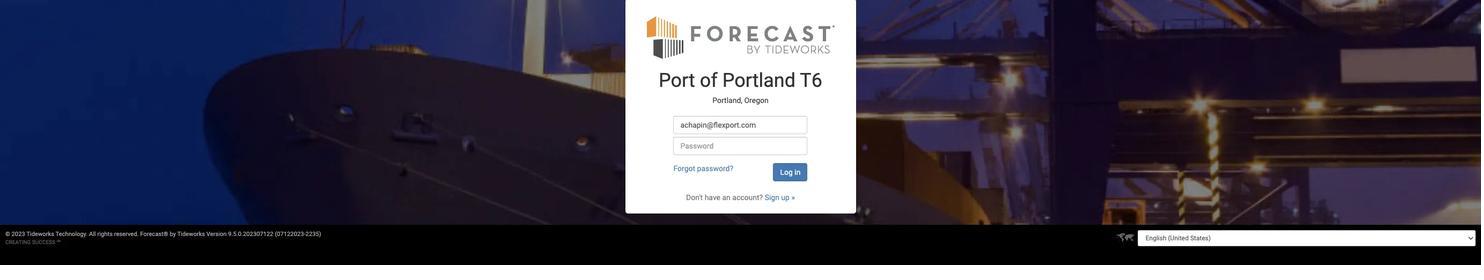 Task type: describe. For each thing, give the bounding box(es) containing it.
an
[[723, 193, 731, 202]]

forecast®
[[140, 231, 168, 238]]

oregon
[[745, 96, 769, 105]]

by
[[170, 231, 176, 238]]

don't
[[687, 193, 703, 202]]

all
[[89, 231, 96, 238]]

have
[[705, 193, 721, 202]]

9.5.0.202307122
[[228, 231, 274, 238]]

(07122023-
[[275, 231, 306, 238]]

1 tideworks from the left
[[26, 231, 54, 238]]

forgot password? log in
[[674, 164, 801, 176]]

℠
[[57, 239, 61, 245]]

rights
[[97, 231, 113, 238]]

port of portland t6 portland, oregon
[[659, 69, 823, 105]]

2023
[[12, 231, 25, 238]]

in
[[795, 168, 801, 176]]

sign up » link
[[765, 193, 795, 202]]

port
[[659, 69, 696, 92]]

up
[[782, 193, 790, 202]]

technology.
[[56, 231, 88, 238]]



Task type: locate. For each thing, give the bounding box(es) containing it.
forecast® by tideworks image
[[647, 15, 835, 59]]

forgot
[[674, 164, 696, 173]]

2235)
[[306, 231, 321, 238]]

tideworks
[[26, 231, 54, 238], [177, 231, 205, 238]]

account?
[[733, 193, 763, 202]]

t6
[[800, 69, 823, 92]]

of
[[700, 69, 718, 92]]

password?
[[698, 164, 734, 173]]

portland,
[[713, 96, 743, 105]]

don't have an account? sign up »
[[687, 193, 795, 202]]

sign
[[765, 193, 780, 202]]

»
[[792, 193, 795, 202]]

log
[[781, 168, 793, 176]]

© 2023 tideworks technology. all rights reserved. forecast® by tideworks version 9.5.0.202307122 (07122023-2235) creating success ℠
[[5, 231, 321, 245]]

forgot password? link
[[674, 164, 734, 173]]

success
[[32, 239, 55, 245]]

2 tideworks from the left
[[177, 231, 205, 238]]

0 horizontal spatial tideworks
[[26, 231, 54, 238]]

Email or username text field
[[674, 116, 808, 134]]

portland
[[723, 69, 796, 92]]

Password password field
[[674, 137, 808, 155]]

tideworks right by
[[177, 231, 205, 238]]

creating
[[5, 239, 31, 245]]

reserved.
[[114, 231, 139, 238]]

tideworks up success
[[26, 231, 54, 238]]

©
[[5, 231, 10, 238]]

version
[[207, 231, 227, 238]]

log in button
[[774, 163, 808, 181]]

1 horizontal spatial tideworks
[[177, 231, 205, 238]]



